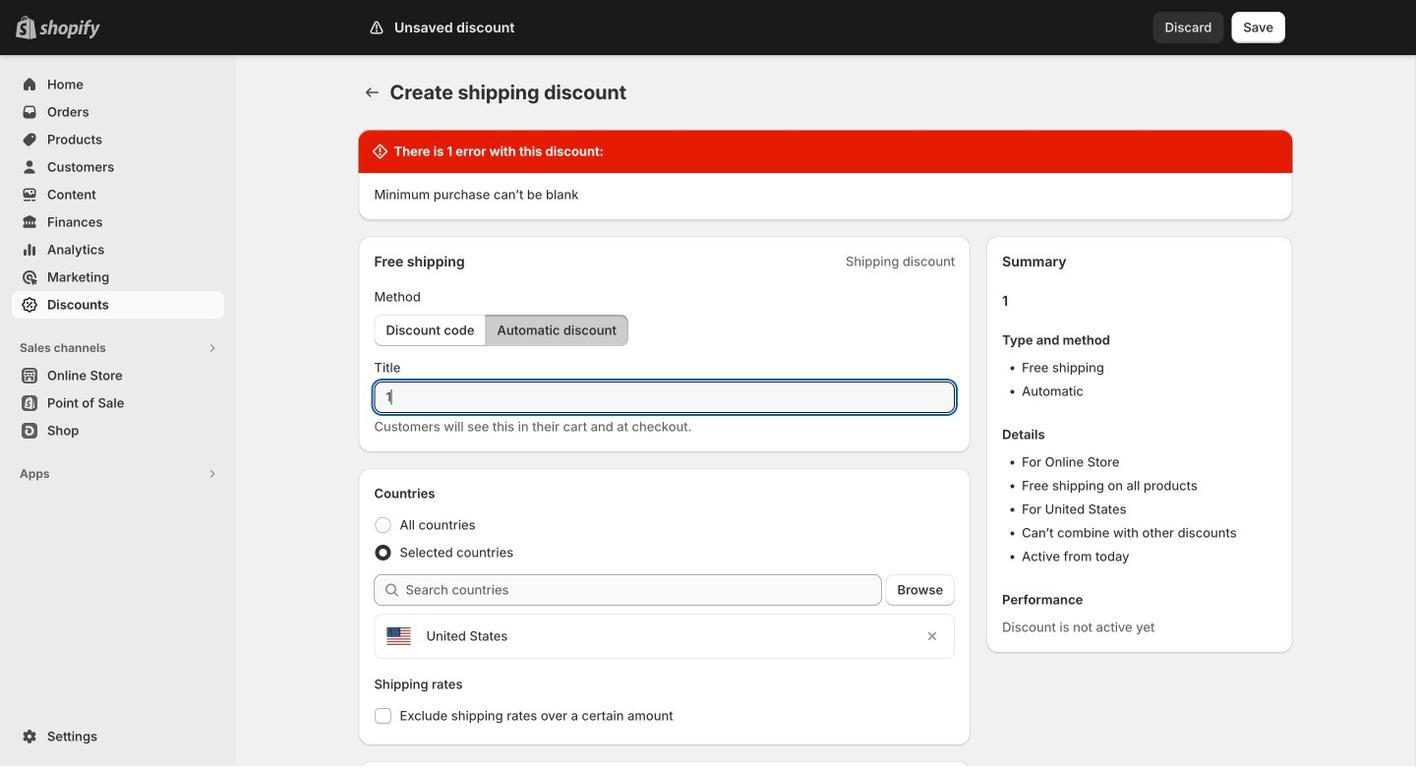 Task type: locate. For each thing, give the bounding box(es) containing it.
None text field
[[374, 382, 955, 413]]



Task type: vqa. For each thing, say whether or not it's contained in the screenshot.
the Search countries 'text box'
yes



Task type: describe. For each thing, give the bounding box(es) containing it.
Search countries text field
[[406, 574, 882, 606]]

shopify image
[[39, 19, 100, 39]]



